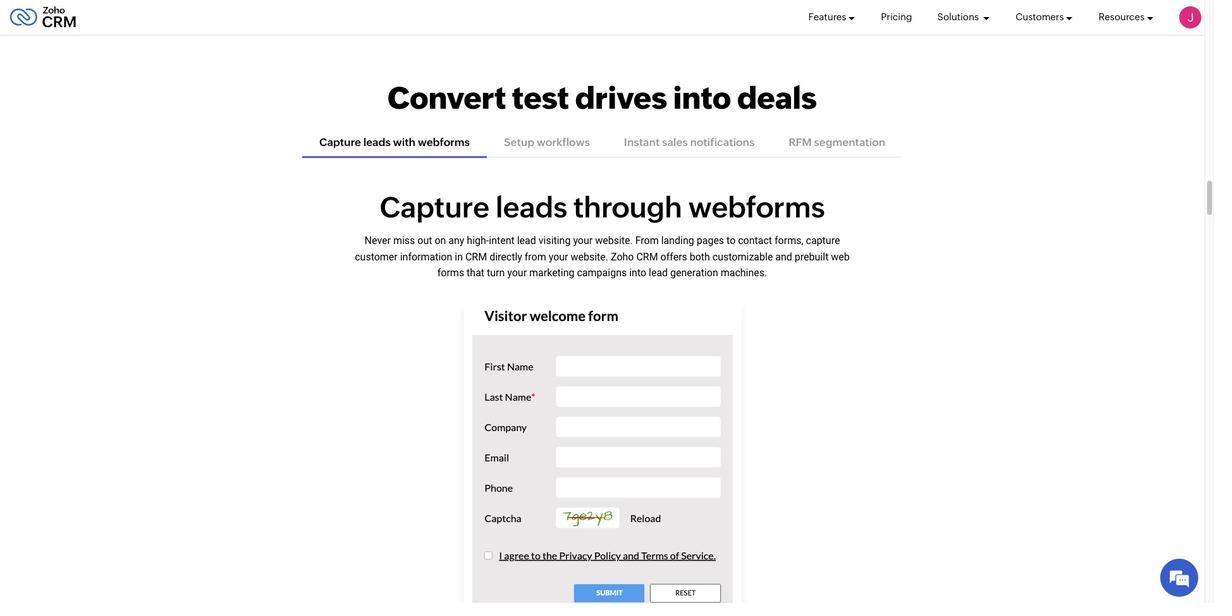 Task type: describe. For each thing, give the bounding box(es) containing it.
any
[[449, 235, 465, 247]]

never miss out on any high-intent lead visiting your website. from landing pages to contact forms, capture customer information in crm directly from your website. zoho crm offers both customizable and prebuilt web forms that turn your marketing campaigns into lead generation machines.
[[355, 235, 850, 279]]

capture leads with webforms
[[320, 136, 470, 149]]

on
[[435, 235, 446, 247]]

forms
[[438, 267, 465, 279]]

capture for capture leads through webforms
[[380, 191, 490, 224]]

leads for through
[[496, 191, 568, 224]]

high-
[[467, 235, 489, 247]]

1 crm from the left
[[466, 251, 487, 263]]

rfm
[[789, 136, 812, 149]]

with
[[393, 136, 416, 149]]

web
[[832, 251, 850, 263]]

information
[[400, 251, 453, 263]]

webforms for capture leads with webforms
[[418, 136, 470, 149]]

visiting
[[539, 235, 571, 247]]

james peterson image
[[1180, 6, 1202, 28]]

solutions link
[[938, 0, 991, 35]]

features
[[809, 12, 847, 22]]

capture
[[807, 235, 841, 247]]

offers
[[661, 251, 688, 263]]

instant
[[624, 136, 660, 149]]

directly
[[490, 251, 523, 263]]

1 horizontal spatial lead
[[649, 267, 668, 279]]

rfm segmentation
[[789, 136, 886, 149]]

solutions
[[938, 12, 982, 22]]

drives
[[575, 80, 668, 116]]

forms,
[[775, 235, 804, 247]]

0 vertical spatial into
[[674, 80, 732, 116]]

into inside the never miss out on any high-intent lead visiting your website. from landing pages to contact forms, capture customer information in crm directly from your website. zoho crm offers both customizable and prebuilt web forms that turn your marketing campaigns into lead generation machines.
[[630, 267, 647, 279]]

turn
[[487, 267, 505, 279]]

zoho
[[611, 251, 634, 263]]

segmentation
[[815, 136, 886, 149]]

miss
[[394, 235, 415, 247]]

features link
[[809, 0, 856, 35]]

marketing
[[530, 267, 575, 279]]

setup
[[504, 136, 535, 149]]

0 vertical spatial website.
[[596, 235, 633, 247]]

2 horizontal spatial your
[[574, 235, 593, 247]]



Task type: vqa. For each thing, say whether or not it's contained in the screenshot.
assignments at top
no



Task type: locate. For each thing, give the bounding box(es) containing it.
resources link
[[1099, 0, 1155, 35]]

0 vertical spatial your
[[574, 235, 593, 247]]

0 vertical spatial capture
[[320, 136, 361, 149]]

1 horizontal spatial your
[[549, 251, 569, 263]]

both
[[690, 251, 711, 263]]

zoho crm logo image
[[9, 3, 77, 31]]

webforms
[[418, 136, 470, 149], [689, 191, 825, 224]]

0 vertical spatial lead
[[517, 235, 536, 247]]

workflows
[[537, 136, 590, 149]]

pricing link
[[882, 0, 913, 35]]

1 horizontal spatial crm
[[637, 251, 659, 263]]

machines.
[[721, 267, 768, 279]]

in
[[455, 251, 463, 263]]

lead down offers
[[649, 267, 668, 279]]

through
[[574, 191, 683, 224]]

1 vertical spatial into
[[630, 267, 647, 279]]

from
[[636, 235, 659, 247]]

lead
[[517, 235, 536, 247], [649, 267, 668, 279]]

1 vertical spatial leads
[[496, 191, 568, 224]]

2 vertical spatial your
[[508, 267, 527, 279]]

into down the zoho
[[630, 267, 647, 279]]

embed webforms to capture leads image
[[464, 297, 742, 604]]

0 horizontal spatial into
[[630, 267, 647, 279]]

lead up "from"
[[517, 235, 536, 247]]

notifications
[[691, 136, 755, 149]]

customizable
[[713, 251, 774, 263]]

from
[[525, 251, 547, 263]]

website. up campaigns in the top of the page
[[571, 251, 609, 263]]

campaigns
[[577, 267, 627, 279]]

resources
[[1099, 12, 1145, 22]]

0 horizontal spatial crm
[[466, 251, 487, 263]]

1 horizontal spatial webforms
[[689, 191, 825, 224]]

leads
[[364, 136, 391, 149], [496, 191, 568, 224]]

convert test drives into deals
[[388, 80, 818, 116]]

0 horizontal spatial lead
[[517, 235, 536, 247]]

contact
[[739, 235, 773, 247]]

leads up visiting
[[496, 191, 568, 224]]

into
[[674, 80, 732, 116], [630, 267, 647, 279]]

pages
[[697, 235, 725, 247]]

crm down from
[[637, 251, 659, 263]]

1 vertical spatial your
[[549, 251, 569, 263]]

leads left "with"
[[364, 136, 391, 149]]

webforms right "with"
[[418, 136, 470, 149]]

1 horizontal spatial into
[[674, 80, 732, 116]]

capture for capture leads with webforms
[[320, 136, 361, 149]]

your down visiting
[[549, 251, 569, 263]]

0 horizontal spatial webforms
[[418, 136, 470, 149]]

capture
[[320, 136, 361, 149], [380, 191, 490, 224]]

never
[[365, 235, 391, 247]]

and
[[776, 251, 793, 263]]

your
[[574, 235, 593, 247], [549, 251, 569, 263], [508, 267, 527, 279]]

0 vertical spatial leads
[[364, 136, 391, 149]]

into up instant sales notifications
[[674, 80, 732, 116]]

deals
[[738, 80, 818, 116]]

your right visiting
[[574, 235, 593, 247]]

capture leads through webforms
[[380, 191, 825, 224]]

crm
[[466, 251, 487, 263], [637, 251, 659, 263]]

1 vertical spatial lead
[[649, 267, 668, 279]]

instant sales notifications
[[624, 136, 755, 149]]

0 horizontal spatial your
[[508, 267, 527, 279]]

crm up that
[[466, 251, 487, 263]]

website.
[[596, 235, 633, 247], [571, 251, 609, 263]]

webforms for capture leads through webforms
[[689, 191, 825, 224]]

0 horizontal spatial capture
[[320, 136, 361, 149]]

1 horizontal spatial leads
[[496, 191, 568, 224]]

2 crm from the left
[[637, 251, 659, 263]]

test
[[512, 80, 570, 116]]

webforms up contact on the top right of the page
[[689, 191, 825, 224]]

intent
[[489, 235, 515, 247]]

1 vertical spatial website.
[[571, 251, 609, 263]]

1 horizontal spatial capture
[[380, 191, 490, 224]]

that
[[467, 267, 485, 279]]

1 vertical spatial capture
[[380, 191, 490, 224]]

setup workflows
[[504, 136, 590, 149]]

website. up the zoho
[[596, 235, 633, 247]]

0 vertical spatial webforms
[[418, 136, 470, 149]]

prebuilt
[[795, 251, 829, 263]]

sales
[[663, 136, 688, 149]]

customers
[[1016, 12, 1065, 22]]

1 vertical spatial webforms
[[689, 191, 825, 224]]

convert
[[388, 80, 506, 116]]

0 horizontal spatial leads
[[364, 136, 391, 149]]

generation
[[671, 267, 719, 279]]

pricing
[[882, 12, 913, 22]]

landing
[[662, 235, 695, 247]]

customer
[[355, 251, 398, 263]]

to
[[727, 235, 736, 247]]

leads for with
[[364, 136, 391, 149]]

your down the directly
[[508, 267, 527, 279]]

out
[[418, 235, 432, 247]]



